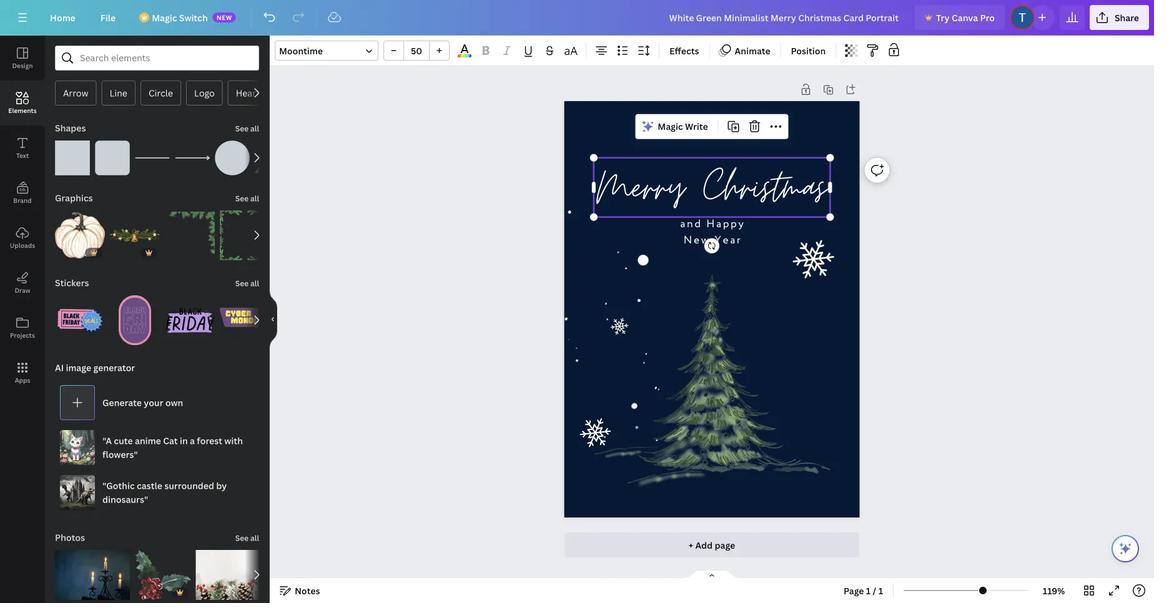 Task type: locate. For each thing, give the bounding box(es) containing it.
see all up christmas decorations at home 'image'
[[235, 533, 259, 543]]

1 see from the top
[[235, 123, 249, 134]]

side panel tab list
[[0, 36, 45, 395]]

see all button for shapes
[[234, 116, 260, 141]]

see all up white circle shape image
[[235, 123, 259, 134]]

4 all from the top
[[250, 533, 259, 543]]

uploads button
[[0, 215, 45, 260]]

1 horizontal spatial 1
[[878, 585, 883, 597]]

page
[[715, 539, 735, 551]]

shapes
[[55, 122, 86, 134]]

/
[[873, 585, 876, 597]]

1
[[866, 585, 871, 597], [878, 585, 883, 597]]

0 horizontal spatial 1
[[866, 585, 871, 597]]

design button
[[0, 36, 45, 81]]

by
[[216, 480, 227, 492]]

0 vertical spatial magic
[[152, 12, 177, 23]]

3 see all from the top
[[235, 278, 259, 289]]

home link
[[40, 5, 85, 30]]

shapes button
[[54, 116, 87, 141]]

see up white circle shape image
[[235, 123, 249, 134]]

circle button
[[140, 81, 181, 106]]

position
[[791, 45, 826, 57]]

all
[[250, 123, 259, 134], [250, 193, 259, 204], [250, 278, 259, 289], [250, 533, 259, 543]]

see for shapes
[[235, 123, 249, 134]]

add
[[695, 539, 713, 551]]

magic for magic switch
[[152, 12, 177, 23]]

apps
[[15, 376, 30, 384]]

rounded square image
[[95, 141, 130, 175]]

generator
[[93, 362, 135, 374]]

your
[[144, 397, 163, 409]]

page
[[844, 585, 864, 597]]

hide image
[[269, 289, 277, 349]]

see all for graphics
[[235, 193, 259, 204]]

0 horizontal spatial add this line to the canvas image
[[135, 141, 170, 175]]

magic inside button
[[658, 121, 683, 133]]

brand button
[[0, 170, 45, 215]]

3 see from the top
[[235, 278, 249, 289]]

see down decorative christmas border image
[[235, 278, 249, 289]]

see up christmas decorations at home 'image'
[[235, 533, 249, 543]]

2 all from the top
[[250, 193, 259, 204]]

magic left switch
[[152, 12, 177, 23]]

magic write
[[658, 121, 708, 133]]

all for shapes
[[250, 123, 259, 134]]

draw button
[[0, 260, 45, 305]]

see all up decorative christmas border image
[[235, 193, 259, 204]]

effects
[[669, 45, 699, 57]]

all up christmas decorations at home 'image'
[[250, 533, 259, 543]]

elements button
[[0, 81, 45, 126]]

add this line to the canvas image
[[135, 141, 170, 175], [175, 141, 210, 175]]

see all button
[[234, 116, 260, 141], [234, 185, 260, 210], [234, 270, 260, 295], [234, 525, 260, 550]]

1 see all from the top
[[235, 123, 259, 134]]

castle
[[137, 480, 162, 492]]

0 horizontal spatial magic
[[152, 12, 177, 23]]

color range image
[[458, 54, 471, 57]]

119%
[[1043, 585, 1065, 597]]

cute
[[114, 435, 133, 447]]

4 see all from the top
[[235, 533, 259, 543]]

stickers button
[[54, 270, 90, 295]]

image
[[66, 362, 91, 374]]

triangle up image
[[255, 141, 290, 175]]

new
[[683, 232, 710, 248]]

christmas mistletoe branch watercolor illustration image
[[135, 550, 191, 600]]

1 1 from the left
[[866, 585, 871, 597]]

logo
[[194, 87, 215, 99]]

1 add this line to the canvas image from the left
[[135, 141, 170, 175]]

try
[[936, 12, 950, 23]]

christmas
[[703, 157, 828, 218]]

magic
[[152, 12, 177, 23], [658, 121, 683, 133]]

1 see all button from the top
[[234, 116, 260, 141]]

magic left write
[[658, 121, 683, 133]]

see all down decorative christmas border image
[[235, 278, 259, 289]]

+ add page
[[689, 539, 735, 551]]

anime
[[135, 435, 161, 447]]

a
[[190, 435, 195, 447]]

show pages image
[[682, 570, 742, 580]]

ai image generator
[[55, 362, 135, 374]]

1 vertical spatial magic
[[658, 121, 683, 133]]

2 see all from the top
[[235, 193, 259, 204]]

3 see all button from the top
[[234, 270, 260, 295]]

2 see all button from the top
[[234, 185, 260, 210]]

magic inside "main" menu bar
[[152, 12, 177, 23]]

4 see all button from the top
[[234, 525, 260, 550]]

notes button
[[275, 581, 325, 601]]

see all
[[235, 123, 259, 134], [235, 193, 259, 204], [235, 278, 259, 289], [235, 533, 259, 543]]

add this line to the canvas image left white circle shape image
[[175, 141, 210, 175]]

2 see from the top
[[235, 193, 249, 204]]

moontime
[[279, 45, 323, 57]]

magic write button
[[638, 117, 713, 137]]

logo button
[[186, 81, 223, 106]]

line
[[110, 87, 127, 99]]

elements
[[8, 106, 37, 115]]

group
[[383, 41, 450, 61], [55, 133, 90, 175], [95, 133, 130, 175], [215, 133, 250, 175], [55, 203, 105, 260], [165, 203, 215, 260], [110, 210, 160, 260], [220, 210, 270, 260], [55, 288, 105, 345], [110, 288, 160, 345], [165, 295, 215, 345], [220, 295, 270, 345], [55, 543, 130, 600], [135, 550, 191, 600], [196, 550, 271, 600]]

1 right /
[[878, 585, 883, 597]]

"gothic
[[102, 480, 135, 492]]

all up triangle up image
[[250, 123, 259, 134]]

3 all from the top
[[250, 278, 259, 289]]

all for photos
[[250, 533, 259, 543]]

1 horizontal spatial magic
[[658, 121, 683, 133]]

2 add this line to the canvas image from the left
[[175, 141, 210, 175]]

119% button
[[1034, 581, 1074, 601]]

all down decorative christmas border image
[[250, 278, 259, 289]]

1 all from the top
[[250, 123, 259, 134]]

christmas decorations at home image
[[196, 550, 271, 600]]

+
[[689, 539, 693, 551]]

line button
[[101, 81, 135, 106]]

graphics
[[55, 192, 93, 204]]

see up decorative christmas border image
[[235, 193, 249, 204]]

add this line to the canvas image right rounded square image
[[135, 141, 170, 175]]

file
[[100, 12, 116, 23]]

2 1 from the left
[[878, 585, 883, 597]]

see all button for stickers
[[234, 270, 260, 295]]

4 see from the top
[[235, 533, 249, 543]]

ai
[[55, 362, 64, 374]]

moontime button
[[275, 41, 378, 61]]

1 horizontal spatial add this line to the canvas image
[[175, 141, 210, 175]]

1 left /
[[866, 585, 871, 597]]

magic for magic write
[[658, 121, 683, 133]]

home
[[50, 12, 75, 23]]

all up decorative christmas border image
[[250, 193, 259, 204]]



Task type: vqa. For each thing, say whether or not it's contained in the screenshot.
Color range ICON
yes



Task type: describe. For each thing, give the bounding box(es) containing it.
design
[[12, 61, 33, 70]]

see all button for graphics
[[234, 185, 260, 210]]

graphics button
[[54, 185, 94, 210]]

share
[[1115, 12, 1139, 23]]

see all button for photos
[[234, 525, 260, 550]]

merry christmas and happy new year
[[596, 157, 828, 248]]

notes
[[295, 585, 320, 597]]

photos button
[[54, 525, 86, 550]]

see all for shapes
[[235, 123, 259, 134]]

decorative christmas border image
[[220, 210, 270, 260]]

position button
[[786, 41, 831, 61]]

– – number field
[[408, 45, 425, 57]]

all for stickers
[[250, 278, 259, 289]]

flowers"
[[102, 449, 138, 461]]

text
[[16, 151, 29, 160]]

see for photos
[[235, 533, 249, 543]]

text button
[[0, 126, 45, 170]]

watercolor christmas border image
[[165, 210, 215, 260]]

black metal candle holder with white candles image
[[55, 550, 130, 600]]

generate your own
[[102, 397, 183, 409]]

circle
[[149, 87, 173, 99]]

pro
[[980, 12, 995, 23]]

uploads
[[10, 241, 35, 249]]

dinosaurs"
[[102, 494, 148, 506]]

magic switch
[[152, 12, 208, 23]]

main menu bar
[[0, 0, 1154, 36]]

Search elements search field
[[80, 46, 234, 70]]

heart
[[236, 87, 260, 99]]

christmas arrangement watercolor image
[[110, 210, 160, 260]]

canva
[[952, 12, 978, 23]]

generate
[[102, 397, 142, 409]]

all for graphics
[[250, 193, 259, 204]]

"a
[[102, 435, 112, 447]]

brand
[[13, 196, 32, 205]]

surrounded
[[164, 480, 214, 492]]

"gothic castle surrounded by dinosaurs"
[[102, 480, 227, 506]]

watercolor white pumpkin image
[[55, 210, 105, 260]]

see all for stickers
[[235, 278, 259, 289]]

see all for photos
[[235, 533, 259, 543]]

with
[[224, 435, 243, 447]]

merry
[[596, 157, 685, 218]]

page 1 / 1
[[844, 585, 883, 597]]

projects
[[10, 331, 35, 339]]

and
[[680, 216, 702, 232]]

try canva pro button
[[915, 5, 1005, 30]]

forest
[[197, 435, 222, 447]]

happy
[[706, 216, 745, 232]]

heart button
[[228, 81, 268, 106]]

animate
[[735, 45, 770, 57]]

stickers
[[55, 277, 89, 289]]

in
[[180, 435, 188, 447]]

try canva pro
[[936, 12, 995, 23]]

apps button
[[0, 350, 45, 395]]

cat
[[163, 435, 178, 447]]

switch
[[179, 12, 208, 23]]

effects button
[[664, 41, 704, 61]]

draw
[[15, 286, 30, 294]]

see for graphics
[[235, 193, 249, 204]]

+ add page button
[[564, 533, 860, 558]]

own
[[165, 397, 183, 409]]

square image
[[55, 141, 90, 175]]

white circle shape image
[[215, 141, 250, 175]]

new
[[216, 13, 232, 22]]

write
[[685, 121, 708, 133]]

file button
[[90, 5, 126, 30]]

see for stickers
[[235, 278, 249, 289]]

share button
[[1090, 5, 1149, 30]]

arrow button
[[55, 81, 96, 106]]

photos
[[55, 532, 85, 544]]

year
[[714, 232, 742, 248]]

"a cute anime cat in a forest with flowers"
[[102, 435, 243, 461]]

projects button
[[0, 305, 45, 350]]

animate button
[[715, 41, 775, 61]]

arrow
[[63, 87, 88, 99]]

Design title text field
[[659, 5, 910, 30]]

canva assistant image
[[1118, 541, 1133, 556]]



